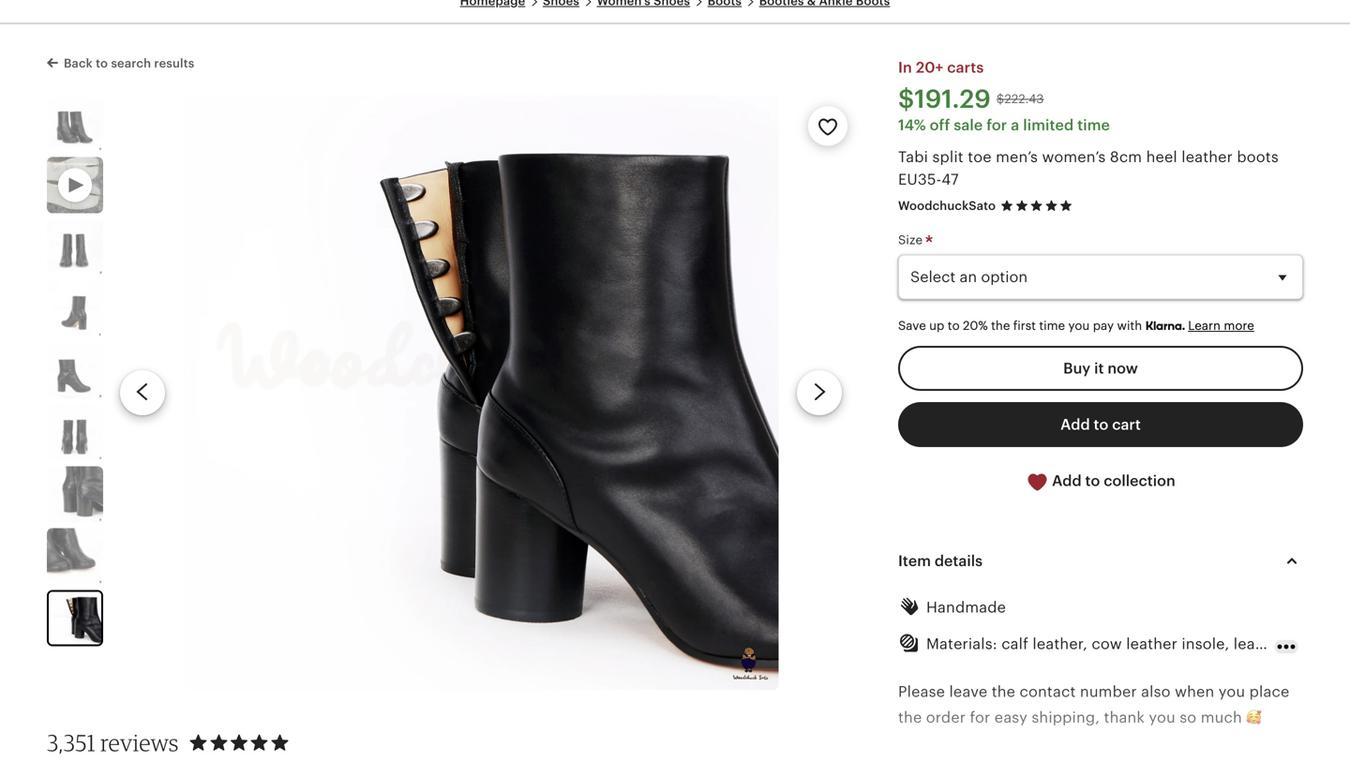 Task type: vqa. For each thing, say whether or not it's contained in the screenshot.
bottommost the shipping
no



Task type: locate. For each thing, give the bounding box(es) containing it.
0 vertical spatial time
[[1078, 117, 1110, 133]]

add left cart
[[1061, 416, 1090, 433]]

search
[[111, 56, 151, 71]]

menu bar
[[53, 0, 1298, 25]]

number
[[1080, 684, 1138, 701]]

eu35-
[[899, 171, 942, 188]]

1 horizontal spatial tabi split toe mens womens 8cm heel leather boots eu35-47 image 8 image
[[183, 95, 779, 691]]

save
[[899, 319, 926, 333]]

to right up
[[948, 319, 960, 333]]

the down please
[[899, 709, 922, 726]]

time for first
[[1040, 319, 1066, 333]]

the left first
[[991, 319, 1010, 333]]

for
[[987, 117, 1008, 133], [970, 709, 991, 726]]

leather right cow
[[1127, 636, 1178, 653]]

🥰
[[1247, 709, 1262, 726]]

tabi split toe mens womens 8cm heel leather boots eu35-47 image 4 image
[[47, 343, 103, 399]]

1 vertical spatial add
[[1052, 473, 1082, 490]]

2 vertical spatial the
[[899, 709, 922, 726]]

14%
[[899, 117, 926, 133]]

time
[[1078, 117, 1110, 133], [1040, 319, 1066, 333]]

0 vertical spatial the
[[991, 319, 1010, 333]]

time up women's
[[1078, 117, 1110, 133]]

the
[[991, 319, 1010, 333], [992, 684, 1016, 701], [899, 709, 922, 726]]

you for pay
[[1069, 319, 1090, 333]]

0 horizontal spatial tabi split toe mens womens 8cm heel leather boots eu35-47 image 8 image
[[49, 592, 101, 645]]

time inside save up to 20% the first time you pay with klarna. learn more
[[1040, 319, 1066, 333]]

klarna.
[[1146, 319, 1185, 333]]

item details
[[899, 553, 983, 570]]

0 vertical spatial you
[[1069, 319, 1090, 333]]

leather up place
[[1234, 636, 1285, 653]]

tabi split toe mens womens 8cm heel leather boots eu35-47 image 5 image
[[47, 405, 103, 461]]

please leave the contact number also when you place the order for easy shipping, thank you so much 🥰
[[899, 684, 1290, 726]]

toe
[[968, 148, 992, 165]]

details
[[935, 553, 983, 570]]

to left collection
[[1086, 473, 1101, 490]]

carts
[[948, 59, 984, 76]]

tabi split toe mens womens 8cm heel leather boots eu35-47 image 8 image
[[183, 95, 779, 691], [49, 592, 101, 645]]

for down the leave
[[970, 709, 991, 726]]

please
[[899, 684, 946, 701]]

outsole
[[1290, 636, 1344, 653]]

add
[[1061, 416, 1090, 433], [1052, 473, 1082, 490]]

0 horizontal spatial you
[[1069, 319, 1090, 333]]

much
[[1201, 709, 1243, 726]]

split
[[933, 148, 964, 165]]

when
[[1175, 684, 1215, 701]]

you inside save up to 20% the first time you pay with klarna. learn more
[[1069, 319, 1090, 333]]

0 vertical spatial add
[[1061, 416, 1090, 433]]

the up easy
[[992, 684, 1016, 701]]

save up to 20% the first time you pay with klarna. learn more
[[899, 319, 1255, 333]]

back to search results link
[[47, 53, 195, 72]]

you up much
[[1219, 684, 1246, 701]]

leave
[[950, 684, 988, 701]]

collection
[[1104, 473, 1176, 490]]

limited
[[1023, 117, 1074, 133]]

back to search results
[[64, 56, 195, 71]]

you left pay
[[1069, 319, 1090, 333]]

to left cart
[[1094, 416, 1109, 433]]

item details button
[[882, 539, 1321, 584]]

0 horizontal spatial leather
[[1127, 636, 1178, 653]]

2 vertical spatial you
[[1149, 709, 1176, 726]]

add for add to cart
[[1061, 416, 1090, 433]]

to inside save up to 20% the first time you pay with klarna. learn more
[[948, 319, 960, 333]]

cart
[[1113, 416, 1141, 433]]

leather right heel
[[1182, 148, 1233, 165]]

contact
[[1020, 684, 1076, 701]]

off
[[930, 117, 950, 133]]

you
[[1069, 319, 1090, 333], [1219, 684, 1246, 701], [1149, 709, 1176, 726]]

1 vertical spatial time
[[1040, 319, 1066, 333]]

buy it now button
[[899, 346, 1304, 391]]

reviews
[[100, 729, 179, 757]]

to for back to search results
[[96, 56, 108, 71]]

to right back
[[96, 56, 108, 71]]

you for place
[[1219, 684, 1246, 701]]

2 horizontal spatial you
[[1219, 684, 1246, 701]]

tabi split toe men's women's 8cm heel leather boots eu35-47
[[899, 148, 1279, 188]]

time right first
[[1040, 319, 1066, 333]]

20+
[[916, 59, 944, 76]]

so
[[1180, 709, 1197, 726]]

for left a at the right top of page
[[987, 117, 1008, 133]]

1 vertical spatial you
[[1219, 684, 1246, 701]]

add down add to cart button at the right bottom of page
[[1052, 473, 1082, 490]]

the inside save up to 20% the first time you pay with klarna. learn more
[[991, 319, 1010, 333]]

leather inside tabi split toe men's women's 8cm heel leather boots eu35-47
[[1182, 148, 1233, 165]]

0 horizontal spatial time
[[1040, 319, 1066, 333]]

to
[[96, 56, 108, 71], [948, 319, 960, 333], [1094, 416, 1109, 433], [1086, 473, 1101, 490]]

thank
[[1104, 709, 1145, 726]]

1 horizontal spatial time
[[1078, 117, 1110, 133]]

leather
[[1182, 148, 1233, 165], [1127, 636, 1178, 653], [1234, 636, 1285, 653]]

tabi split toe mens womens 8cm heel leather boots eu35-47 image 2 image
[[47, 219, 103, 275]]

add for add to collection
[[1052, 473, 1082, 490]]

1 horizontal spatial leather
[[1182, 148, 1233, 165]]

you left so
[[1149, 709, 1176, 726]]

1 vertical spatial for
[[970, 709, 991, 726]]

now
[[1108, 360, 1138, 377]]



Task type: describe. For each thing, give the bounding box(es) containing it.
men's
[[996, 148, 1038, 165]]

leather,
[[1033, 636, 1088, 653]]

$222.43
[[997, 92, 1044, 106]]

calf
[[1002, 636, 1029, 653]]

shipping,
[[1032, 709, 1100, 726]]

more
[[1224, 319, 1255, 333]]

add to cart button
[[899, 402, 1304, 447]]

place
[[1250, 684, 1290, 701]]

add to cart
[[1061, 416, 1141, 433]]

pay
[[1093, 319, 1114, 333]]

sale
[[954, 117, 983, 133]]

boots
[[1237, 148, 1279, 165]]

also
[[1142, 684, 1171, 701]]

materials: calf leather, cow leather insole, leather outsole
[[927, 636, 1344, 653]]

learn more button
[[1189, 319, 1255, 333]]

item
[[899, 553, 931, 570]]

in 20+ carts
[[899, 59, 984, 76]]

buy it now
[[1064, 360, 1138, 377]]

$191.29 $222.43
[[899, 85, 1044, 113]]

tabi split toe mens womens 8cm heel leather boots eu35-47 image 1 image
[[47, 95, 103, 151]]

8cm
[[1110, 148, 1143, 165]]

14% off sale for a limited time
[[899, 117, 1110, 133]]

a
[[1011, 117, 1020, 133]]

$191.29
[[899, 85, 991, 113]]

2 horizontal spatial leather
[[1234, 636, 1285, 653]]

add to collection
[[1049, 473, 1176, 490]]

woodchucksato
[[899, 199, 996, 213]]

20%
[[963, 319, 988, 333]]

tabi split toe mens womens 8cm heel leather boots eu35-47 image 6 image
[[47, 466, 103, 523]]

1 vertical spatial the
[[992, 684, 1016, 701]]

order
[[926, 709, 966, 726]]

it
[[1095, 360, 1104, 377]]

learn
[[1189, 319, 1221, 333]]

easy
[[995, 709, 1028, 726]]

3,351 reviews
[[47, 729, 179, 757]]

in
[[899, 59, 913, 76]]

handmade
[[927, 599, 1006, 616]]

3,351
[[47, 729, 96, 757]]

with
[[1118, 319, 1143, 333]]

cow
[[1092, 636, 1123, 653]]

to for add to cart
[[1094, 416, 1109, 433]]

add to collection button
[[899, 459, 1304, 505]]

back
[[64, 56, 93, 71]]

0 vertical spatial for
[[987, 117, 1008, 133]]

heel
[[1147, 148, 1178, 165]]

time for limited
[[1078, 117, 1110, 133]]

tabi split toe mens womens 8cm heel leather boots eu35-47 image 3 image
[[47, 281, 103, 337]]

47
[[942, 171, 959, 188]]

women's
[[1042, 148, 1106, 165]]

tabi
[[899, 148, 929, 165]]

insole,
[[1182, 636, 1230, 653]]

1 horizontal spatial you
[[1149, 709, 1176, 726]]

size
[[899, 233, 926, 247]]

up
[[930, 319, 945, 333]]

tabi split toe mens womens 8cm heel leather boots eu35-47 image 7 image
[[47, 528, 103, 585]]

buy
[[1064, 360, 1091, 377]]

woodchucksato link
[[899, 199, 996, 213]]

to for add to collection
[[1086, 473, 1101, 490]]

materials:
[[927, 636, 998, 653]]

results
[[154, 56, 195, 71]]

for inside the please leave the contact number also when you place the order for easy shipping, thank you so much 🥰
[[970, 709, 991, 726]]

first
[[1014, 319, 1036, 333]]



